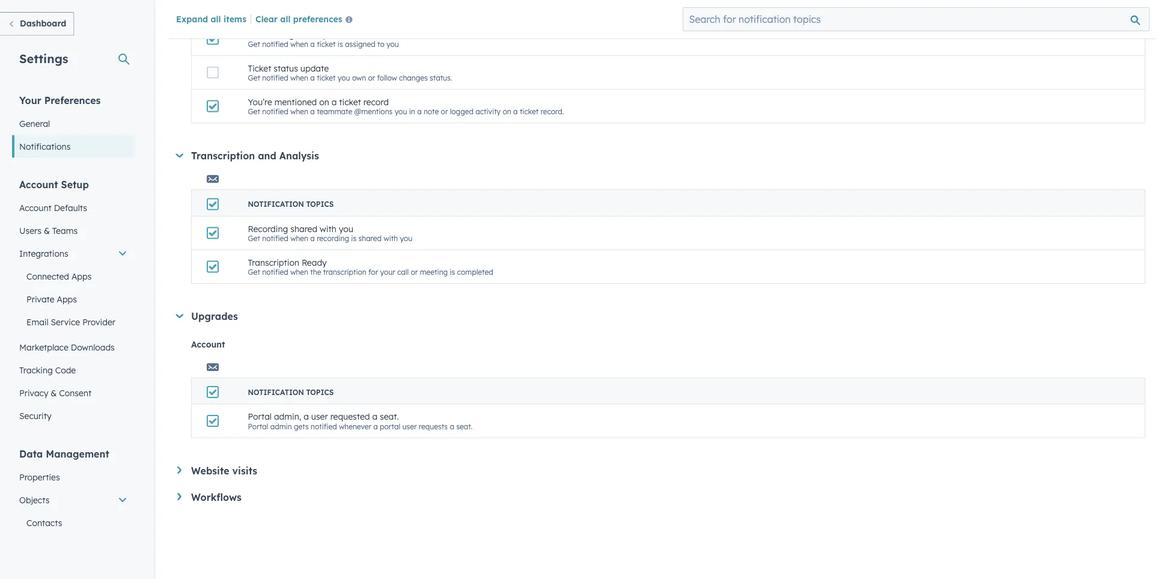 Task type: vqa. For each thing, say whether or not it's contained in the screenshot.
topmost Transcription
yes



Task type: describe. For each thing, give the bounding box(es) containing it.
connected apps
[[26, 271, 92, 281]]

@mentions
[[354, 107, 393, 116]]

analysis
[[279, 150, 319, 162]]

private apps link
[[12, 288, 135, 311]]

transcription ready get notified when the transcription for your call or meeting is completed
[[248, 257, 493, 277]]

data management element
[[12, 447, 135, 579]]

ready
[[302, 257, 327, 268]]

requests
[[419, 422, 448, 431]]

status
[[274, 63, 298, 74]]

1 topics from the top
[[306, 200, 334, 209]]

account setup
[[19, 178, 89, 190]]

account setup element
[[12, 178, 135, 427]]

data
[[19, 448, 43, 460]]

notified right the items
[[262, 6, 288, 15]]

settings
[[19, 51, 68, 66]]

clear all preferences
[[256, 13, 343, 24]]

recording shared with you get notified when a recording is shared with you
[[248, 224, 413, 243]]

data management
[[19, 448, 109, 460]]

changes
[[399, 74, 428, 83]]

a inside recording shared with you get notified when a recording is shared with you
[[310, 234, 315, 243]]

gets
[[294, 422, 309, 431]]

downloads
[[71, 342, 115, 352]]

when inside transcription ready get notified when the transcription for your call or meeting is completed
[[291, 268, 308, 277]]

provider
[[82, 317, 115, 327]]

get inside transcription ready get notified when the transcription for your call or meeting is completed
[[248, 268, 260, 277]]

service
[[51, 317, 80, 327]]

website visits
[[191, 465, 257, 477]]

portal
[[380, 422, 400, 431]]

or for ticket status update
[[368, 74, 375, 83]]

ticket assigned to you get notified when a ticket is assigned to you
[[248, 29, 399, 49]]

is inside the ticket assigned to you get notified when a ticket is assigned to you
[[338, 40, 343, 49]]

your
[[19, 94, 41, 106]]

activity
[[476, 107, 501, 116]]

code
[[55, 365, 76, 375]]

transcription and analysis
[[191, 150, 319, 162]]

for
[[369, 268, 378, 277]]

marketplace
[[19, 342, 68, 352]]

account defaults
[[19, 202, 87, 213]]

apps for connected apps
[[72, 271, 92, 281]]

1 horizontal spatial with
[[384, 234, 398, 243]]

caret image for transcription
[[176, 154, 183, 158]]

or for transcription ready
[[411, 268, 418, 277]]

1 notification topics from the top
[[248, 200, 334, 209]]

setup
[[61, 178, 89, 190]]

website visits button
[[177, 465, 1146, 477]]

users & teams
[[19, 225, 78, 236]]

clear
[[256, 13, 278, 24]]

tracking
[[19, 365, 53, 375]]

admin,
[[274, 411, 301, 422]]

2 notification from the top
[[248, 388, 304, 397]]

requested
[[330, 411, 370, 422]]

security
[[19, 410, 51, 421]]

recording
[[248, 224, 288, 234]]

you're mentioned on a ticket record get notified when a teammate @mentions you in a note or logged activity on a ticket record.
[[248, 97, 564, 116]]

all for clear
[[280, 13, 291, 24]]

recording
[[317, 234, 349, 243]]

users & teams link
[[12, 219, 135, 242]]

you inside you're mentioned on a ticket record get notified when a teammate @mentions you in a note or logged activity on a ticket record.
[[395, 107, 407, 116]]

0 horizontal spatial assigned
[[274, 29, 309, 40]]

teams
[[52, 225, 78, 236]]

marketplace downloads link
[[12, 336, 135, 359]]

update
[[301, 63, 329, 74]]

apps for private apps
[[57, 294, 77, 304]]

ticket status update get notified when a ticket you own or follow changes status.
[[248, 63, 452, 83]]

2 portal from the top
[[248, 422, 268, 431]]

ticket for ticket assigned to you
[[248, 29, 271, 40]]

items
[[224, 13, 247, 24]]

email service provider link
[[12, 311, 135, 333]]

expand
[[176, 13, 208, 24]]

expand all items
[[176, 13, 247, 24]]

status.
[[430, 74, 452, 83]]

you inside ticket status update get notified when a ticket you own or follow changes status.
[[338, 74, 350, 83]]

ticket inside the ticket assigned to you get notified when a ticket is assigned to you
[[317, 40, 336, 49]]

and
[[258, 150, 277, 162]]

or inside you're mentioned on a ticket record get notified when a teammate @mentions you in a note or logged activity on a ticket record.
[[441, 107, 448, 116]]

security link
[[12, 404, 135, 427]]

your preferences
[[19, 94, 101, 106]]

1 horizontal spatial assigned
[[345, 40, 376, 49]]

note
[[424, 107, 439, 116]]

Search for notification topics search field
[[683, 7, 1150, 31]]

& for users
[[44, 225, 50, 236]]

ticket right desk
[[351, 6, 370, 15]]

you're
[[248, 97, 272, 107]]

defaults
[[54, 202, 87, 213]]

objects button
[[12, 489, 135, 511]]

notified inside portal admin, a user requested a seat. portal admin gets notified whenever a portal user requests a seat.
[[311, 422, 337, 431]]

caret image for website
[[177, 467, 182, 474]]

marketplace downloads
[[19, 342, 115, 352]]

caret image for upgrades
[[176, 314, 183, 318]]

preferences
[[293, 13, 343, 24]]

own
[[352, 74, 366, 83]]

integrations
[[19, 248, 68, 259]]

when inside recording shared with you get notified when a recording is shared with you
[[291, 234, 308, 243]]

workflows button
[[177, 491, 1146, 503]]



Task type: locate. For each thing, give the bounding box(es) containing it.
get inside the ticket assigned to you get notified when a ticket is assigned to you
[[248, 40, 260, 49]]

or
[[368, 74, 375, 83], [441, 107, 448, 116], [411, 268, 418, 277]]

your preferences element
[[12, 93, 135, 158]]

2 horizontal spatial to
[[412, 6, 419, 15]]

help
[[317, 6, 331, 15]]

notified inside transcription ready get notified when the transcription for your call or meeting is completed
[[262, 268, 288, 277]]

4 when from the top
[[291, 107, 308, 116]]

transcription down recording
[[248, 257, 299, 268]]

notified right gets at the bottom
[[311, 422, 337, 431]]

tracking code
[[19, 365, 76, 375]]

0 horizontal spatial to
[[312, 29, 320, 40]]

assigned right desk
[[379, 6, 410, 15]]

follow
[[377, 74, 397, 83]]

2 get from the top
[[248, 40, 260, 49]]

notified left ready
[[262, 268, 288, 277]]

apps down integrations button
[[72, 271, 92, 281]]

1 horizontal spatial to
[[378, 40, 385, 49]]

management
[[46, 448, 109, 460]]

apps
[[72, 271, 92, 281], [57, 294, 77, 304]]

when inside ticket status update get notified when a ticket you own or follow changes status.
[[291, 74, 308, 83]]

notification up admin,
[[248, 388, 304, 397]]

1 vertical spatial ticket
[[248, 63, 271, 74]]

notification
[[248, 200, 304, 209], [248, 388, 304, 397]]

1 vertical spatial topics
[[306, 388, 334, 397]]

account for account setup
[[19, 178, 58, 190]]

logged
[[450, 107, 474, 116]]

notification topics
[[248, 200, 334, 209], [248, 388, 334, 397]]

email
[[26, 317, 48, 327]]

privacy & consent link
[[12, 382, 135, 404]]

dashboard link
[[0, 12, 74, 36]]

transcription
[[323, 268, 367, 277]]

call
[[397, 268, 409, 277]]

caret image for workflows
[[177, 493, 182, 501]]

website
[[191, 465, 229, 477]]

is right meeting
[[450, 268, 455, 277]]

0 horizontal spatial with
[[320, 224, 337, 234]]

notification topics up admin,
[[248, 388, 334, 397]]

with
[[320, 224, 337, 234], [384, 234, 398, 243]]

apps up service
[[57, 294, 77, 304]]

get
[[248, 6, 260, 15], [248, 40, 260, 49], [248, 74, 260, 83], [248, 107, 260, 116], [248, 234, 260, 243], [248, 268, 260, 277]]

0 horizontal spatial or
[[368, 74, 375, 83]]

properties link
[[12, 466, 135, 489]]

upgrades button
[[175, 311, 1146, 323]]

connected
[[26, 271, 69, 281]]

& for privacy
[[51, 388, 57, 398]]

all right clear at the top of the page
[[280, 13, 291, 24]]

1 vertical spatial or
[[441, 107, 448, 116]]

on
[[319, 97, 329, 107], [503, 107, 512, 116]]

when left the
[[291, 268, 308, 277]]

user right portal
[[403, 422, 417, 431]]

1 ticket from the top
[[248, 29, 271, 40]]

3 when from the top
[[291, 74, 308, 83]]

3 get from the top
[[248, 74, 260, 83]]

1 get from the top
[[248, 6, 260, 15]]

apps inside connected apps link
[[72, 271, 92, 281]]

portal admin, a user requested a seat. portal admin gets notified whenever a portal user requests a seat.
[[248, 411, 473, 431]]

general
[[19, 118, 50, 129]]

1 vertical spatial transcription
[[248, 257, 299, 268]]

caret image inside upgrades dropdown button
[[176, 314, 183, 318]]

assigned down the clear all preferences
[[274, 29, 309, 40]]

record.
[[541, 107, 564, 116]]

2 notification topics from the top
[[248, 388, 334, 397]]

in
[[409, 107, 415, 116]]

objects
[[19, 495, 50, 505]]

1 vertical spatial caret image
[[177, 493, 182, 501]]

caret image
[[176, 154, 183, 158], [177, 467, 182, 474]]

get inside you're mentioned on a ticket record get notified when a teammate @mentions you in a note or logged activity on a ticket record.
[[248, 107, 260, 116]]

ticket down own
[[339, 97, 361, 107]]

when inside the ticket assigned to you get notified when a ticket is assigned to you
[[291, 40, 308, 49]]

mentioned
[[275, 97, 317, 107]]

ticket up the update
[[317, 40, 336, 49]]

notified inside ticket status update get notified when a ticket you own or follow changes status.
[[262, 74, 288, 83]]

ticket left own
[[317, 74, 336, 83]]

assigned
[[379, 6, 410, 15], [274, 29, 309, 40], [345, 40, 376, 49]]

6 when from the top
[[291, 268, 308, 277]]

private
[[26, 294, 54, 304]]

when down 'clear all preferences' button
[[291, 40, 308, 49]]

2 vertical spatial account
[[191, 339, 225, 350]]

shared up transcription ready get notified when the transcription for your call or meeting is completed
[[359, 234, 382, 243]]

1 vertical spatial caret image
[[177, 467, 182, 474]]

0 vertical spatial &
[[44, 225, 50, 236]]

0 horizontal spatial shared
[[291, 224, 318, 234]]

ticket
[[351, 6, 370, 15], [317, 40, 336, 49], [317, 74, 336, 83], [339, 97, 361, 107], [520, 107, 539, 116]]

admin
[[270, 422, 292, 431]]

0 horizontal spatial all
[[211, 13, 221, 24]]

when up mentioned
[[291, 74, 308, 83]]

is
[[372, 6, 377, 15], [338, 40, 343, 49], [351, 234, 357, 243], [450, 268, 455, 277]]

get notified when a help desk ticket is assigned to you
[[248, 6, 433, 15]]

1 notification from the top
[[248, 200, 304, 209]]

is inside transcription ready get notified when the transcription for your call or meeting is completed
[[450, 268, 455, 277]]

ticket left status at left top
[[248, 63, 271, 74]]

0 horizontal spatial &
[[44, 225, 50, 236]]

portal left admin,
[[248, 411, 272, 422]]

5 get from the top
[[248, 234, 260, 243]]

seat. right requests
[[456, 422, 473, 431]]

notifications link
[[12, 135, 135, 158]]

4 get from the top
[[248, 107, 260, 116]]

to
[[412, 6, 419, 15], [312, 29, 320, 40], [378, 40, 385, 49]]

shared up ready
[[291, 224, 318, 234]]

notified inside you're mentioned on a ticket record get notified when a teammate @mentions you in a note or logged activity on a ticket record.
[[262, 107, 288, 116]]

all
[[211, 13, 221, 24], [280, 13, 291, 24]]

1 horizontal spatial seat.
[[456, 422, 473, 431]]

&
[[44, 225, 50, 236], [51, 388, 57, 398]]

when left help
[[291, 6, 308, 15]]

when up ready
[[291, 234, 308, 243]]

a
[[310, 6, 315, 15], [310, 40, 315, 49], [310, 74, 315, 83], [332, 97, 337, 107], [310, 107, 315, 116], [417, 107, 422, 116], [514, 107, 518, 116], [310, 234, 315, 243], [304, 411, 309, 422], [372, 411, 378, 422], [374, 422, 378, 431], [450, 422, 454, 431]]

transcription left and
[[191, 150, 255, 162]]

notified inside recording shared with you get notified when a recording is shared with you
[[262, 234, 288, 243]]

visits
[[232, 465, 257, 477]]

account down upgrades
[[191, 339, 225, 350]]

0 vertical spatial ticket
[[248, 29, 271, 40]]

when
[[291, 6, 308, 15], [291, 40, 308, 49], [291, 74, 308, 83], [291, 107, 308, 116], [291, 234, 308, 243], [291, 268, 308, 277]]

account defaults link
[[12, 196, 135, 219]]

contacts link
[[12, 511, 135, 534]]

all inside button
[[280, 13, 291, 24]]

6 get from the top
[[248, 268, 260, 277]]

transcription and analysis button
[[175, 150, 1146, 162]]

teammate
[[317, 107, 352, 116]]

notified inside the ticket assigned to you get notified when a ticket is assigned to you
[[262, 40, 288, 49]]

1 vertical spatial notification
[[248, 388, 304, 397]]

all left the items
[[211, 13, 221, 24]]

user right gets at the bottom
[[311, 411, 328, 422]]

on right mentioned
[[319, 97, 329, 107]]

transcription
[[191, 150, 255, 162], [248, 257, 299, 268]]

clear all preferences button
[[256, 12, 358, 27]]

1 horizontal spatial or
[[411, 268, 418, 277]]

when left teammate
[[291, 107, 308, 116]]

get inside ticket status update get notified when a ticket you own or follow changes status.
[[248, 74, 260, 83]]

get inside recording shared with you get notified when a recording is shared with you
[[248, 234, 260, 243]]

with up ready
[[320, 224, 337, 234]]

0 vertical spatial notification topics
[[248, 200, 334, 209]]

1 horizontal spatial shared
[[359, 234, 382, 243]]

apps inside private apps link
[[57, 294, 77, 304]]

2 horizontal spatial assigned
[[379, 6, 410, 15]]

0 vertical spatial topics
[[306, 200, 334, 209]]

caret image inside website visits dropdown button
[[177, 467, 182, 474]]

ticket inside the ticket assigned to you get notified when a ticket is assigned to you
[[248, 29, 271, 40]]

notifications
[[19, 141, 71, 152]]

transcription for transcription ready get notified when the transcription for your call or meeting is completed
[[248, 257, 299, 268]]

users
[[19, 225, 41, 236]]

notified
[[262, 6, 288, 15], [262, 40, 288, 49], [262, 74, 288, 83], [262, 107, 288, 116], [262, 234, 288, 243], [262, 268, 288, 277], [311, 422, 337, 431]]

with up your
[[384, 234, 398, 243]]

contacts
[[26, 517, 62, 528]]

2 vertical spatial or
[[411, 268, 418, 277]]

ticket down clear at the top of the page
[[248, 29, 271, 40]]

0 horizontal spatial seat.
[[380, 411, 399, 422]]

email service provider
[[26, 317, 115, 327]]

or inside ticket status update get notified when a ticket you own or follow changes status.
[[368, 74, 375, 83]]

caret image inside workflows dropdown button
[[177, 493, 182, 501]]

general link
[[12, 112, 135, 135]]

caret image left workflows
[[177, 493, 182, 501]]

account up account defaults at top left
[[19, 178, 58, 190]]

private apps
[[26, 294, 77, 304]]

ticket left record.
[[520, 107, 539, 116]]

account for account defaults
[[19, 202, 52, 213]]

is right desk
[[372, 6, 377, 15]]

record
[[364, 97, 389, 107]]

the
[[310, 268, 321, 277]]

is inside recording shared with you get notified when a recording is shared with you
[[351, 234, 357, 243]]

1 portal from the top
[[248, 411, 272, 422]]

ticket inside ticket status update get notified when a ticket you own or follow changes status.
[[248, 63, 271, 74]]

0 vertical spatial account
[[19, 178, 58, 190]]

caret image inside transcription and analysis dropdown button
[[176, 154, 183, 158]]

a inside the ticket assigned to you get notified when a ticket is assigned to you
[[310, 40, 315, 49]]

topics up recording shared with you get notified when a recording is shared with you on the left top
[[306, 200, 334, 209]]

0 horizontal spatial user
[[311, 411, 328, 422]]

1 vertical spatial account
[[19, 202, 52, 213]]

2 topics from the top
[[306, 388, 334, 397]]

portal
[[248, 411, 272, 422], [248, 422, 268, 431]]

topics
[[306, 200, 334, 209], [306, 388, 334, 397]]

1 vertical spatial apps
[[57, 294, 77, 304]]

2 all from the left
[[280, 13, 291, 24]]

1 horizontal spatial all
[[280, 13, 291, 24]]

upgrades
[[191, 311, 238, 323]]

2 when from the top
[[291, 40, 308, 49]]

completed
[[457, 268, 493, 277]]

notified down status at left top
[[262, 107, 288, 116]]

is right recording
[[351, 234, 357, 243]]

1 horizontal spatial &
[[51, 388, 57, 398]]

0 vertical spatial or
[[368, 74, 375, 83]]

2 ticket from the top
[[248, 63, 271, 74]]

assigned up ticket status update get notified when a ticket you own or follow changes status.
[[345, 40, 376, 49]]

or right own
[[368, 74, 375, 83]]

or right note
[[441, 107, 448, 116]]

dashboard
[[20, 18, 66, 29]]

transcription for transcription and analysis
[[191, 150, 255, 162]]

topics up the requested at bottom left
[[306, 388, 334, 397]]

& right privacy
[[51, 388, 57, 398]]

notified left recording
[[262, 234, 288, 243]]

your
[[380, 268, 395, 277]]

privacy & consent
[[19, 388, 91, 398]]

when inside you're mentioned on a ticket record get notified when a teammate @mentions you in a note or logged activity on a ticket record.
[[291, 107, 308, 116]]

1 horizontal spatial on
[[503, 107, 512, 116]]

1 horizontal spatial user
[[403, 422, 417, 431]]

notification topics up recording
[[248, 200, 334, 209]]

expand all items button
[[176, 13, 247, 24]]

1 when from the top
[[291, 6, 308, 15]]

0 vertical spatial caret image
[[176, 314, 183, 318]]

or right call
[[411, 268, 418, 277]]

1 all from the left
[[211, 13, 221, 24]]

ticket for ticket status update
[[248, 63, 271, 74]]

portal left admin
[[248, 422, 268, 431]]

consent
[[59, 388, 91, 398]]

caret image left upgrades
[[176, 314, 183, 318]]

0 vertical spatial notification
[[248, 200, 304, 209]]

or inside transcription ready get notified when the transcription for your call or meeting is completed
[[411, 268, 418, 277]]

transcription inside transcription ready get notified when the transcription for your call or meeting is completed
[[248, 257, 299, 268]]

caret image
[[176, 314, 183, 318], [177, 493, 182, 501]]

on right "activity"
[[503, 107, 512, 116]]

notified up status at left top
[[262, 40, 288, 49]]

notification up recording
[[248, 200, 304, 209]]

notified up you're
[[262, 74, 288, 83]]

desk
[[333, 6, 349, 15]]

is up ticket status update get notified when a ticket you own or follow changes status.
[[338, 40, 343, 49]]

0 vertical spatial apps
[[72, 271, 92, 281]]

& right users
[[44, 225, 50, 236]]

ticket inside ticket status update get notified when a ticket you own or follow changes status.
[[317, 74, 336, 83]]

a inside ticket status update get notified when a ticket you own or follow changes status.
[[310, 74, 315, 83]]

properties
[[19, 472, 60, 482]]

2 horizontal spatial or
[[441, 107, 448, 116]]

0 vertical spatial caret image
[[176, 154, 183, 158]]

whenever
[[339, 422, 372, 431]]

connected apps link
[[12, 265, 135, 288]]

seat. right whenever
[[380, 411, 399, 422]]

1 vertical spatial &
[[51, 388, 57, 398]]

meeting
[[420, 268, 448, 277]]

integrations button
[[12, 242, 135, 265]]

account up users
[[19, 202, 52, 213]]

5 when from the top
[[291, 234, 308, 243]]

0 horizontal spatial on
[[319, 97, 329, 107]]

workflows
[[191, 491, 242, 503]]

all for expand
[[211, 13, 221, 24]]

1 vertical spatial notification topics
[[248, 388, 334, 397]]

0 vertical spatial transcription
[[191, 150, 255, 162]]



